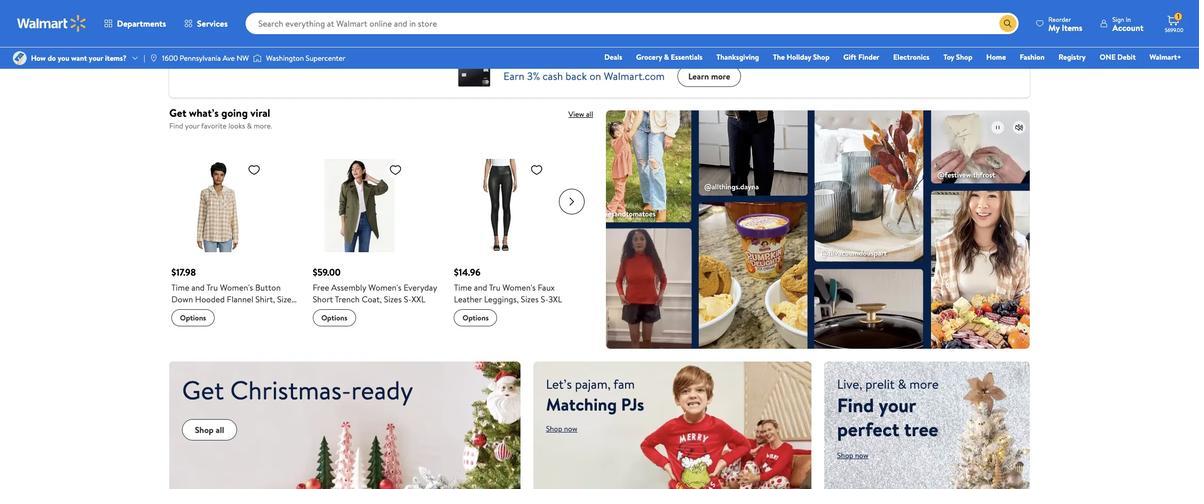Task type: describe. For each thing, give the bounding box(es) containing it.
now for matching pjs
[[564, 424, 578, 435]]

matching pjs
[[546, 393, 645, 417]]

xs-
[[171, 305, 184, 317]]

6 add button from the left
[[889, 11, 928, 28]]

add to cart image for 3rd add button
[[463, 13, 476, 26]]

nw
[[237, 53, 249, 64]]

and for $14.96
[[474, 282, 488, 294]]

flannel
[[227, 294, 254, 305]]

my
[[1049, 22, 1060, 33]]

walmart+
[[1150, 52, 1182, 63]]

add for 2nd add button from right
[[763, 14, 776, 25]]

shop now for matching pjs
[[546, 424, 578, 435]]

washington
[[266, 53, 304, 64]]

thanksgiving link
[[712, 51, 764, 63]]

trench
[[335, 294, 360, 305]]

get for get christmas-ready
[[182, 373, 224, 408]]

grocery & essentials
[[637, 52, 703, 63]]

sizes for $14.96
[[521, 294, 539, 305]]

electronics
[[894, 52, 930, 63]]

departments
[[117, 18, 166, 29]]

1600 pennsylvania ave nw
[[162, 53, 249, 64]]

looks
[[228, 121, 245, 131]]

3xl inside $17.98 time and tru women's button down hooded flannel shirt, sizes xs-3xl options
[[184, 305, 198, 317]]

pennsylvania
[[180, 53, 221, 64]]

options link for $59.00
[[313, 310, 356, 327]]

1 add button from the left
[[171, 11, 210, 28]]

more.
[[254, 121, 272, 131]]

back
[[566, 69, 587, 83]]

thanksgiving
[[717, 52, 760, 63]]

and for $17.98
[[191, 282, 205, 294]]

gift finder
[[844, 52, 880, 63]]

sign in to add to favorites list, time and tru women's faux leather leggings, sizes s-3xl image
[[531, 163, 543, 177]]

the holiday shop link
[[769, 51, 835, 63]]

one
[[1100, 52, 1116, 63]]

finder
[[859, 52, 880, 63]]

see what's trending. #iywyk. shop our social feed, pause video image
[[992, 121, 1005, 134]]

add to cart image for first add button from right
[[893, 13, 906, 26]]

options for $14.96
[[463, 313, 489, 323]]

want
[[71, 53, 87, 64]]

reorder
[[1049, 15, 1072, 24]]

sign in account
[[1113, 15, 1144, 33]]

tru for $17.98
[[207, 282, 218, 294]]

toy shop
[[944, 52, 973, 63]]

get christmas-ready
[[182, 373, 413, 408]]

product group containing $59.00
[[313, 138, 439, 344]]

do
[[48, 53, 56, 64]]

supercenter
[[306, 53, 346, 64]]

shop now for find your perfect tree
[[838, 451, 869, 461]]

the holiday shop
[[774, 52, 830, 63]]

grocery
[[637, 52, 663, 63]]

learn more link
[[678, 66, 742, 87]]

debit
[[1118, 52, 1136, 63]]

free assembly women's everyday short trench coat, sizes s-xxl image
[[313, 159, 406, 252]]

3704906-094-xcat-onedebit--nudge banner image
[[458, 64, 491, 89]]

sizes for $59.00
[[384, 294, 402, 305]]

add to cart image for second add button
[[319, 13, 332, 26]]

time and tru women's faux leather leggings, sizes s-3xl image
[[454, 159, 548, 252]]

$59.00 free assembly women's everyday short trench coat, sizes s-xxl
[[313, 266, 437, 305]]

now for find your perfect tree
[[856, 451, 869, 461]]

favorite
[[201, 121, 227, 131]]

account
[[1113, 22, 1144, 33]]

free
[[313, 282, 329, 294]]

washington supercenter
[[266, 53, 346, 64]]

4 add button from the left
[[602, 11, 641, 28]]

get what's going viral find your favorite looks & more.
[[169, 106, 272, 131]]

all for shop all
[[216, 425, 224, 436]]

ready
[[351, 373, 413, 408]]

add for first add button from right
[[906, 14, 920, 25]]

hooded
[[195, 294, 225, 305]]

1 $699.00
[[1166, 12, 1184, 34]]

gift finder link
[[839, 51, 885, 63]]

gift
[[844, 52, 857, 63]]

viral
[[251, 106, 270, 120]]

grocery & essentials link
[[632, 51, 708, 63]]

$14.96
[[454, 266, 481, 279]]

shop for matching pjs
[[546, 424, 563, 435]]

sizes inside $17.98 time and tru women's button down hooded flannel shirt, sizes xs-3xl options
[[277, 294, 295, 305]]

earn
[[504, 69, 525, 83]]

find inside find your perfect tree
[[838, 392, 875, 419]]

find inside get what's going viral find your favorite looks & more.
[[169, 121, 183, 131]]

registry link
[[1054, 51, 1091, 63]]

more
[[712, 71, 731, 82]]

leather
[[454, 294, 482, 305]]

walmart.com
[[604, 69, 665, 83]]

holiday
[[787, 52, 812, 63]]

shop all link
[[182, 420, 237, 441]]

add for fourth add button
[[619, 14, 633, 25]]

Search search field
[[246, 13, 1019, 34]]

view
[[569, 109, 585, 120]]

on
[[590, 69, 602, 83]]

in
[[1127, 15, 1132, 24]]

options for $59.00
[[321, 313, 348, 323]]

get for get what's going viral find your favorite looks & more.
[[169, 106, 187, 120]]

Walmart Site-Wide search field
[[246, 13, 1019, 34]]

s- for $14.96
[[541, 294, 549, 305]]

add to cart image for fourth add button
[[606, 13, 619, 26]]

essentials
[[671, 52, 703, 63]]

services
[[197, 18, 228, 29]]

down
[[171, 294, 193, 305]]

toy
[[944, 52, 955, 63]]

deals link
[[600, 51, 627, 63]]

sign in to add to favorites list, time and tru women's button down hooded flannel shirt, sizes xs-3xl image
[[248, 163, 261, 177]]

you
[[58, 53, 69, 64]]

electronics link
[[889, 51, 935, 63]]



Task type: vqa. For each thing, say whether or not it's contained in the screenshot.
How do you want your items? at left
yes



Task type: locate. For each thing, give the bounding box(es) containing it.
1 time from the left
[[171, 282, 189, 294]]

2 horizontal spatial women's
[[503, 282, 536, 294]]

one debit
[[1100, 52, 1136, 63]]

0 vertical spatial all
[[586, 109, 594, 120]]

tru
[[207, 282, 218, 294], [489, 282, 501, 294]]

add for second add button
[[332, 14, 345, 25]]

add to cart image for first add button from the left
[[176, 13, 189, 26]]

what's
[[189, 106, 219, 120]]

women's for $17.98
[[220, 282, 253, 294]]

going
[[221, 106, 248, 120]]

reorder my items
[[1049, 15, 1083, 33]]

0 horizontal spatial options
[[180, 313, 206, 323]]

time down $14.96
[[454, 282, 472, 294]]

options inside $17.98 time and tru women's button down hooded flannel shirt, sizes xs-3xl options
[[180, 313, 206, 323]]

2 tru from the left
[[489, 282, 501, 294]]

2 and from the left
[[474, 282, 488, 294]]

1 horizontal spatial your
[[185, 121, 200, 131]]

and inside $14.96 time and tru women's faux leather leggings, sizes s-3xl
[[474, 282, 488, 294]]

items?
[[105, 53, 127, 64]]

0 horizontal spatial tru
[[207, 282, 218, 294]]

3xl
[[549, 294, 562, 305], [184, 305, 198, 317]]

2 horizontal spatial your
[[879, 392, 916, 419]]

product group
[[171, 0, 300, 66], [315, 0, 444, 29], [459, 0, 587, 30], [602, 0, 731, 29], [746, 0, 874, 30], [889, 0, 1018, 30], [171, 138, 298, 344], [313, 138, 439, 344], [454, 138, 581, 344]]

women's inside $59.00 free assembly women's everyday short trench coat, sizes s-xxl
[[369, 282, 402, 294]]

1 vertical spatial all
[[216, 425, 224, 436]]

1 vertical spatial shop now link
[[838, 451, 869, 461]]

$699.00
[[1166, 26, 1184, 34]]

1 horizontal spatial 3xl
[[549, 294, 562, 305]]

2 options from the left
[[321, 313, 348, 323]]

0 vertical spatial your
[[89, 53, 103, 64]]

learn
[[689, 71, 709, 82]]

deals
[[605, 52, 623, 63]]

1 vertical spatial find
[[838, 392, 875, 419]]

0 horizontal spatial 3xl
[[184, 305, 198, 317]]

your inside get what's going viral find your favorite looks & more.
[[185, 121, 200, 131]]

tru inside $14.96 time and tru women's faux leather leggings, sizes s-3xl
[[489, 282, 501, 294]]

2 add button from the left
[[315, 11, 354, 28]]

matching
[[546, 393, 617, 417]]

1 vertical spatial now
[[856, 451, 869, 461]]

walmart image
[[17, 15, 87, 32]]

items
[[1063, 22, 1083, 33]]

0 vertical spatial shop now
[[546, 424, 578, 435]]

1 tru from the left
[[207, 282, 218, 294]]

1 and from the left
[[191, 282, 205, 294]]

2 horizontal spatial options link
[[454, 310, 498, 327]]

perfect
[[838, 417, 900, 443]]

5 add from the left
[[763, 14, 776, 25]]

leggings,
[[484, 294, 519, 305]]

all for view all
[[586, 109, 594, 120]]

get left what's
[[169, 106, 187, 120]]

s-
[[404, 294, 412, 305], [541, 294, 549, 305]]

2 time from the left
[[454, 282, 472, 294]]

1 horizontal spatial add to cart image
[[606, 13, 619, 26]]

1 horizontal spatial shop now
[[838, 451, 869, 461]]

cash
[[543, 69, 563, 83]]

add to cart image up deals link
[[606, 13, 619, 26]]

0 vertical spatial now
[[564, 424, 578, 435]]

3 add to cart image from the left
[[750, 13, 763, 26]]

get
[[169, 106, 187, 120], [182, 373, 224, 408]]

learn more
[[689, 71, 731, 82]]

options link down leather
[[454, 310, 498, 327]]

1 s- from the left
[[404, 294, 412, 305]]

next slide for hero3across list image
[[559, 189, 585, 214]]

women's inside $17.98 time and tru women's button down hooded flannel shirt, sizes xs-3xl options
[[220, 282, 253, 294]]

and down $17.98
[[191, 282, 205, 294]]

women's for $14.96
[[503, 282, 536, 294]]

tru for $14.96
[[489, 282, 501, 294]]

$59.00
[[313, 266, 341, 279]]

short
[[313, 294, 333, 305]]

0 horizontal spatial sizes
[[277, 294, 295, 305]]

how do you want your items?
[[31, 53, 127, 64]]

 image for how
[[13, 51, 27, 65]]

2 add to cart image from the left
[[606, 13, 619, 26]]

add to cart image for 2nd add button from right
[[750, 13, 763, 26]]

women's left everyday
[[369, 282, 402, 294]]

search icon image
[[1004, 19, 1013, 28]]

time for $17.98
[[171, 282, 189, 294]]

6 add from the left
[[906, 14, 920, 25]]

time for $14.96
[[454, 282, 472, 294]]

0 horizontal spatial find
[[169, 121, 183, 131]]

options down short at the bottom of the page
[[321, 313, 348, 323]]

fashion link
[[1016, 51, 1050, 63]]

 image left how
[[13, 51, 27, 65]]

& inside get what's going viral find your favorite looks & more.
[[247, 121, 252, 131]]

0 horizontal spatial options link
[[171, 310, 215, 327]]

assembly
[[332, 282, 367, 294]]

sizes right shirt,
[[277, 294, 295, 305]]

1 options from the left
[[180, 313, 206, 323]]

options link
[[171, 310, 215, 327], [313, 310, 356, 327], [454, 310, 498, 327]]

shop now down matching
[[546, 424, 578, 435]]

view all
[[569, 109, 594, 120]]

3 options link from the left
[[454, 310, 498, 327]]

2 horizontal spatial options
[[463, 313, 489, 323]]

0 vertical spatial find
[[169, 121, 183, 131]]

 image right |
[[150, 54, 158, 63]]

0 horizontal spatial shop now link
[[546, 424, 578, 435]]

2 add to cart image from the left
[[463, 13, 476, 26]]

add to cart image
[[176, 13, 189, 26], [463, 13, 476, 26], [750, 13, 763, 26]]

shop for find your perfect tree
[[838, 451, 854, 461]]

sizes inside $59.00 free assembly women's everyday short trench coat, sizes s-xxl
[[384, 294, 402, 305]]

earn 3% cash back on walmart.com
[[504, 69, 665, 83]]

1600
[[162, 53, 178, 64]]

1 add from the left
[[189, 14, 202, 25]]

get inside get what's going viral find your favorite looks & more.
[[169, 106, 187, 120]]

women's left faux at the left bottom of the page
[[503, 282, 536, 294]]

christmas-
[[230, 373, 351, 408]]

time
[[171, 282, 189, 294], [454, 282, 472, 294]]

shop for get christmas-ready
[[195, 425, 214, 436]]

3 sizes from the left
[[521, 294, 539, 305]]

1 add to cart image from the left
[[319, 13, 332, 26]]

options
[[180, 313, 206, 323], [321, 313, 348, 323], [463, 313, 489, 323]]

3 women's from the left
[[503, 282, 536, 294]]

registry
[[1059, 52, 1086, 63]]

1 horizontal spatial add to cart image
[[463, 13, 476, 26]]

1 add to cart image from the left
[[176, 13, 189, 26]]

 image for 1600
[[150, 54, 158, 63]]

shop now
[[546, 424, 578, 435], [838, 451, 869, 461]]

shop now link for matching pjs
[[546, 424, 578, 435]]

1 horizontal spatial and
[[474, 282, 488, 294]]

time inside $17.98 time and tru women's button down hooded flannel shirt, sizes xs-3xl options
[[171, 282, 189, 294]]

2 horizontal spatial add to cart image
[[750, 13, 763, 26]]

0 horizontal spatial  image
[[13, 51, 27, 65]]

button
[[255, 282, 281, 294]]

s- right leggings,
[[541, 294, 549, 305]]

add for first add button from the left
[[189, 14, 202, 25]]

1 horizontal spatial s-
[[541, 294, 549, 305]]

faux
[[538, 282, 555, 294]]

2 add from the left
[[332, 14, 345, 25]]

options link down down
[[171, 310, 215, 327]]

s- inside $59.00 free assembly women's everyday short trench coat, sizes s-xxl
[[404, 294, 412, 305]]

shop now link
[[546, 424, 578, 435], [838, 451, 869, 461]]

0 vertical spatial shop now link
[[546, 424, 578, 435]]

women's inside $14.96 time and tru women's faux leather leggings, sizes s-3xl
[[503, 282, 536, 294]]

2 sizes from the left
[[384, 294, 402, 305]]

add for 3rd add button
[[476, 14, 489, 25]]

tru inside $17.98 time and tru women's button down hooded flannel shirt, sizes xs-3xl options
[[207, 282, 218, 294]]

your
[[89, 53, 103, 64], [185, 121, 200, 131], [879, 392, 916, 419]]

add to cart image up "electronics"
[[893, 13, 906, 26]]

1 vertical spatial get
[[182, 373, 224, 408]]

0 horizontal spatial add to cart image
[[319, 13, 332, 26]]

s- right coat,
[[404, 294, 412, 305]]

your inside find your perfect tree
[[879, 392, 916, 419]]

view all link
[[569, 109, 594, 120]]

find
[[169, 121, 183, 131], [838, 392, 875, 419]]

1 horizontal spatial  image
[[150, 54, 158, 63]]

sizes inside $14.96 time and tru women's faux leather leggings, sizes s-3xl
[[521, 294, 539, 305]]

find your perfect tree
[[838, 392, 939, 443]]

shop now link for find your perfect tree
[[838, 451, 869, 461]]

0 horizontal spatial and
[[191, 282, 205, 294]]

4 add from the left
[[619, 14, 633, 25]]

and down $14.96
[[474, 282, 488, 294]]

sign
[[1113, 15, 1125, 24]]

0 vertical spatial get
[[169, 106, 187, 120]]

add to cart image up supercenter
[[319, 13, 332, 26]]

add button
[[171, 11, 210, 28], [315, 11, 354, 28], [459, 11, 498, 28], [602, 11, 641, 28], [746, 11, 785, 28], [889, 11, 928, 28]]

time down $17.98
[[171, 282, 189, 294]]

0 horizontal spatial s-
[[404, 294, 412, 305]]

walmart+ link
[[1146, 51, 1187, 63]]

1 horizontal spatial now
[[856, 451, 869, 461]]

sizes right coat,
[[384, 294, 402, 305]]

& right looks
[[247, 121, 252, 131]]

home link
[[982, 51, 1011, 63]]

3 add button from the left
[[459, 11, 498, 28]]

2 women's from the left
[[369, 282, 402, 294]]

0 horizontal spatial &
[[247, 121, 252, 131]]

2 s- from the left
[[541, 294, 549, 305]]

0 horizontal spatial shop now
[[546, 424, 578, 435]]

tru right leather
[[489, 282, 501, 294]]

shop now link down matching
[[546, 424, 578, 435]]

1 horizontal spatial find
[[838, 392, 875, 419]]

fashion
[[1021, 52, 1045, 63]]

2 vertical spatial your
[[879, 392, 916, 419]]

shop now down perfect
[[838, 451, 869, 461]]

1
[[1178, 12, 1180, 21]]

tree
[[905, 417, 939, 443]]

1 vertical spatial shop now
[[838, 451, 869, 461]]

options link down short at the bottom of the page
[[313, 310, 356, 327]]

sizes right leggings,
[[521, 294, 539, 305]]

options link for $17.98
[[171, 310, 215, 327]]

&
[[664, 52, 669, 63], [247, 121, 252, 131]]

shirt,
[[256, 294, 275, 305]]

1 horizontal spatial women's
[[369, 282, 402, 294]]

& right grocery
[[664, 52, 669, 63]]

women's
[[220, 282, 253, 294], [369, 282, 402, 294], [503, 282, 536, 294]]

time and tru women's button down hooded flannel shirt, sizes xs-3xl image
[[171, 159, 265, 252]]

3xl inside $14.96 time and tru women's faux leather leggings, sizes s-3xl
[[549, 294, 562, 305]]

2 options link from the left
[[313, 310, 356, 327]]

0 horizontal spatial add to cart image
[[176, 13, 189, 26]]

now down matching
[[564, 424, 578, 435]]

1 horizontal spatial options link
[[313, 310, 356, 327]]

0 horizontal spatial now
[[564, 424, 578, 435]]

3 options from the left
[[463, 313, 489, 323]]

 image right nw on the left top of the page
[[253, 53, 262, 64]]

 image for washington
[[253, 53, 262, 64]]

women's left shirt,
[[220, 282, 253, 294]]

0 horizontal spatial time
[[171, 282, 189, 294]]

ave
[[223, 53, 235, 64]]

one debit link
[[1096, 51, 1141, 63]]

all inside shop all link
[[216, 425, 224, 436]]

1 sizes from the left
[[277, 294, 295, 305]]

2 horizontal spatial  image
[[253, 53, 262, 64]]

pjs
[[621, 393, 645, 417]]

get up shop all
[[182, 373, 224, 408]]

1 vertical spatial your
[[185, 121, 200, 131]]

toy shop link
[[939, 51, 978, 63]]

1 horizontal spatial options
[[321, 313, 348, 323]]

options down leather
[[463, 313, 489, 323]]

s- inside $14.96 time and tru women's faux leather leggings, sizes s-3xl
[[541, 294, 549, 305]]

1 horizontal spatial sizes
[[384, 294, 402, 305]]

1 vertical spatial &
[[247, 121, 252, 131]]

now down perfect
[[856, 451, 869, 461]]

0 vertical spatial &
[[664, 52, 669, 63]]

s- for $59.00
[[404, 294, 412, 305]]

2 horizontal spatial add to cart image
[[893, 13, 906, 26]]

1 women's from the left
[[220, 282, 253, 294]]

 image
[[13, 51, 27, 65], [253, 53, 262, 64], [150, 54, 158, 63]]

coat,
[[362, 294, 382, 305]]

$14.96 time and tru women's faux leather leggings, sizes s-3xl
[[454, 266, 562, 305]]

tru left flannel
[[207, 282, 218, 294]]

sign in to add to favorites list, free assembly women's everyday short trench coat, sizes s-xxl image
[[389, 163, 402, 177]]

0 horizontal spatial your
[[89, 53, 103, 64]]

0 horizontal spatial women's
[[220, 282, 253, 294]]

shop now link down perfect
[[838, 451, 869, 461]]

add to cart image
[[319, 13, 332, 26], [606, 13, 619, 26], [893, 13, 906, 26]]

1 horizontal spatial &
[[664, 52, 669, 63]]

and inside $17.98 time and tru women's button down hooded flannel shirt, sizes xs-3xl options
[[191, 282, 205, 294]]

options down down
[[180, 313, 206, 323]]

services button
[[175, 11, 237, 36]]

|
[[144, 53, 145, 64]]

1 options link from the left
[[171, 310, 215, 327]]

2 horizontal spatial sizes
[[521, 294, 539, 305]]

0 horizontal spatial all
[[216, 425, 224, 436]]

product group containing $17.98
[[171, 138, 298, 344]]

1 horizontal spatial time
[[454, 282, 472, 294]]

1 horizontal spatial tru
[[489, 282, 501, 294]]

time inside $14.96 time and tru women's faux leather leggings, sizes s-3xl
[[454, 282, 472, 294]]

shop
[[814, 52, 830, 63], [957, 52, 973, 63], [546, 424, 563, 435], [195, 425, 214, 436], [838, 451, 854, 461]]

everyday
[[404, 282, 437, 294]]

5 add button from the left
[[746, 11, 785, 28]]

1 horizontal spatial shop now link
[[838, 451, 869, 461]]

1 horizontal spatial all
[[586, 109, 594, 120]]

3 add to cart image from the left
[[893, 13, 906, 26]]

see what's trending. #iywyk. shop our social feed, unmute video image
[[1013, 121, 1026, 134]]

the
[[774, 52, 785, 63]]

product group containing $14.96
[[454, 138, 581, 344]]

3 add from the left
[[476, 14, 489, 25]]

how
[[31, 53, 46, 64]]

departments button
[[95, 11, 175, 36]]

options link for $14.96
[[454, 310, 498, 327]]

xxl
[[412, 294, 426, 305]]



